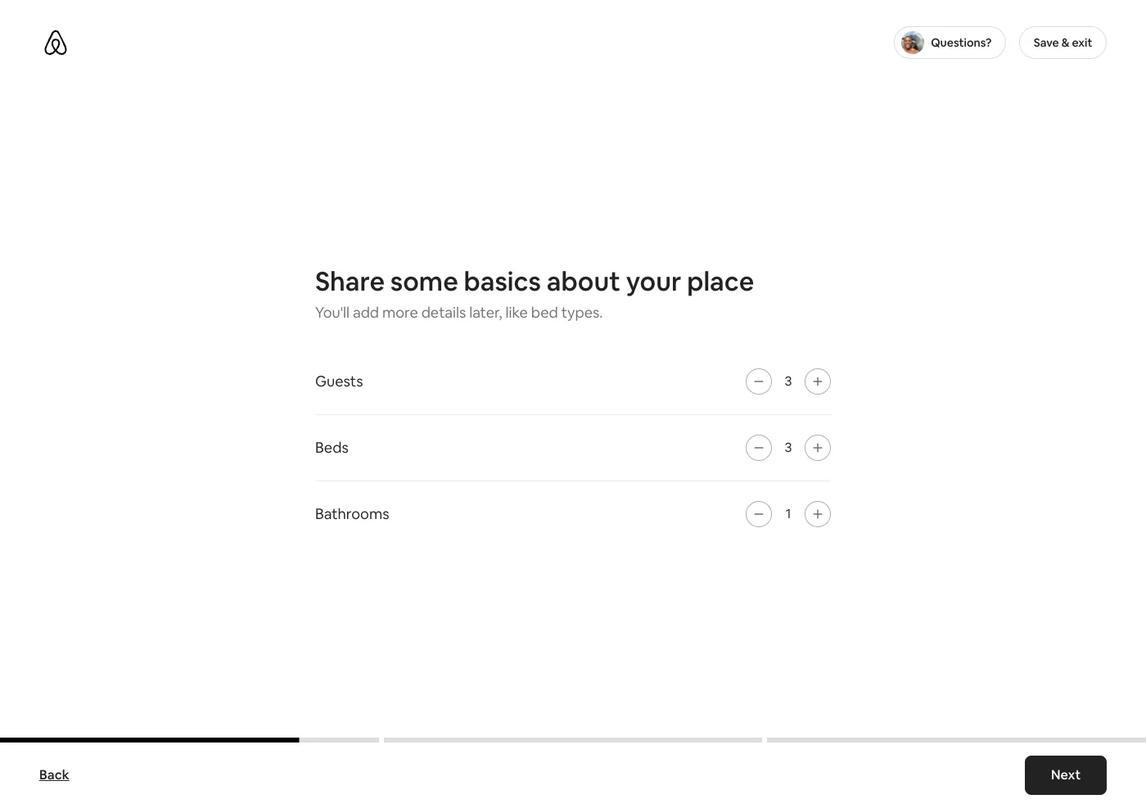Task type: describe. For each thing, give the bounding box(es) containing it.
1
[[786, 505, 791, 522]]

next button
[[1025, 756, 1107, 795]]

save
[[1034, 35, 1060, 50]]

your
[[626, 264, 682, 298]]

questions? button
[[894, 26, 1007, 59]]

bed
[[531, 303, 558, 321]]

back
[[39, 767, 69, 784]]

like
[[506, 303, 528, 321]]

back button
[[31, 759, 78, 792]]

share
[[315, 264, 385, 298]]

types.
[[562, 303, 603, 321]]

about
[[547, 264, 621, 298]]

3 for beds
[[785, 439, 792, 456]]

beds
[[315, 438, 349, 457]]

you'll
[[315, 303, 350, 321]]

exit
[[1072, 35, 1093, 50]]



Task type: vqa. For each thing, say whether or not it's contained in the screenshot.


Task type: locate. For each thing, give the bounding box(es) containing it.
basics
[[464, 264, 541, 298]]

add
[[353, 303, 379, 321]]

guests
[[315, 371, 363, 390]]

details
[[421, 303, 466, 321]]

questions?
[[931, 35, 992, 50]]

save & exit button
[[1020, 26, 1107, 59]]

save & exit
[[1034, 35, 1093, 50]]

3 for guests
[[785, 372, 792, 389]]

next
[[1051, 767, 1081, 784]]

&
[[1062, 35, 1070, 50]]

bathrooms
[[315, 504, 389, 523]]

some
[[391, 264, 458, 298]]

more
[[382, 303, 418, 321]]

later,
[[469, 303, 502, 321]]

3
[[785, 372, 792, 389], [785, 439, 792, 456]]

place
[[687, 264, 754, 298]]

1 vertical spatial 3
[[785, 439, 792, 456]]

share some basics about your place you'll add more details later, like bed types.
[[315, 264, 754, 321]]

2 3 from the top
[[785, 439, 792, 456]]

0 vertical spatial 3
[[785, 372, 792, 389]]

1 3 from the top
[[785, 372, 792, 389]]



